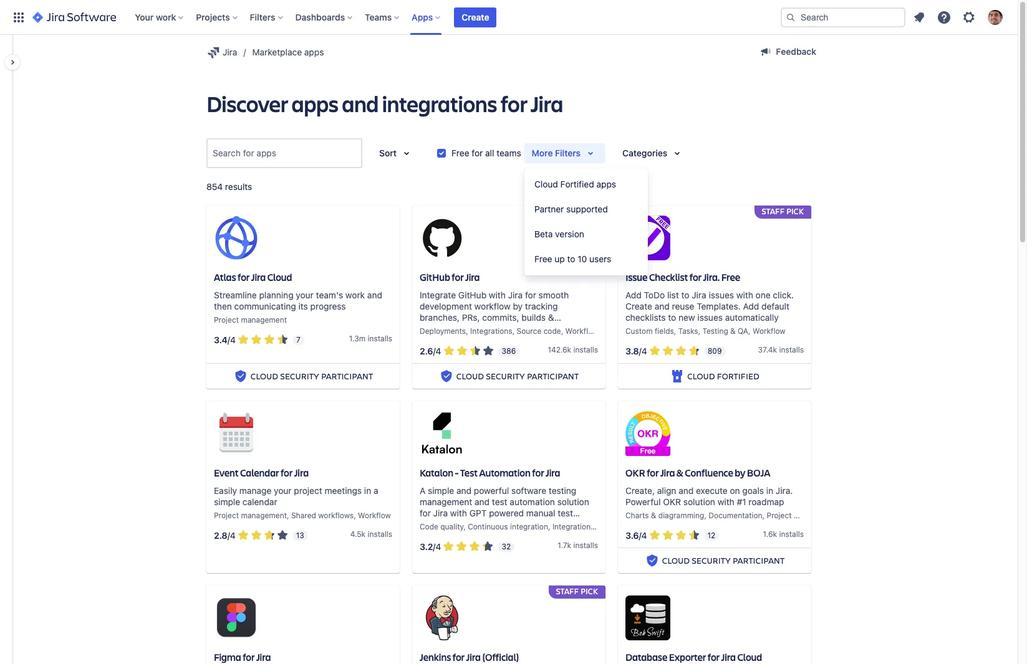 Task type: vqa. For each thing, say whether or not it's contained in the screenshot.
Description
no



Task type: describe. For each thing, give the bounding box(es) containing it.
1 horizontal spatial by
[[735, 467, 745, 480]]

for up software
[[532, 467, 544, 480]]

notifications image
[[912, 10, 927, 25]]

software
[[511, 486, 546, 497]]

to inside free up to 10 users button
[[567, 254, 575, 264]]

discover
[[206, 89, 288, 119]]

project inside easily manage your project meetings in a simple calendar project management , shared workflows , workflow
[[214, 512, 239, 521]]

, down roadmap
[[763, 512, 765, 521]]

, left source
[[512, 327, 515, 336]]

custom
[[626, 327, 653, 336]]

37.4k
[[758, 346, 777, 355]]

install for github for jira
[[574, 346, 594, 355]]

2.6
[[420, 346, 433, 357]]

integrate github with jira for smooth development workflow by tracking branches, prs, commits, builds & deployments within jira
[[420, 290, 569, 334]]

katalon - test automation for jira
[[420, 467, 560, 480]]

tracking
[[525, 301, 558, 312]]

your work button
[[131, 7, 189, 27]]

atlas
[[214, 271, 236, 284]]

database exporter for jira cloud
[[626, 651, 762, 664]]

install for event calendar for jira
[[368, 530, 388, 540]]

marketplace
[[252, 47, 302, 57]]

jenkins for jira (official)
[[420, 651, 519, 664]]

execute
[[696, 486, 728, 497]]

templates.
[[697, 301, 741, 312]]

free for all teams
[[452, 148, 521, 158]]

code
[[420, 523, 438, 532]]

test
[[460, 467, 478, 480]]

banner containing your work
[[0, 0, 1018, 35]]

1.3m install s
[[349, 334, 392, 344]]

roadmap
[[749, 497, 784, 508]]

1 vertical spatial issues
[[698, 313, 723, 323]]

s for event calendar for jira
[[388, 530, 392, 540]]

1 horizontal spatial participant
[[527, 371, 579, 382]]

jira inside a simple and powerful software testing management and test automation solution for jira with gpt powered manual test generation
[[433, 508, 448, 519]]

/ for katalon
[[433, 542, 436, 552]]

manage
[[239, 486, 272, 497]]

, up 142.6k
[[561, 327, 563, 336]]

workflow
[[474, 301, 511, 312]]

security for okr for jira & confluence by boja
[[692, 555, 731, 567]]

management inside a simple and powerful software testing management and test automation solution for jira with gpt powered manual test generation
[[420, 497, 472, 508]]

, down prs,
[[466, 327, 468, 336]]

default
[[762, 301, 790, 312]]

beta version button
[[525, 222, 648, 247]]

, left testing
[[698, 327, 701, 336]]

3.2
[[420, 542, 433, 552]]

figma for jira image
[[214, 596, 259, 641]]

1 horizontal spatial add
[[743, 301, 759, 312]]

qa
[[738, 327, 748, 336]]

teams button
[[361, 7, 404, 27]]

commits,
[[482, 313, 519, 323]]

0 vertical spatial github
[[420, 271, 450, 284]]

free up to 10 users button
[[525, 247, 648, 272]]

workflows
[[318, 512, 354, 521]]

branches,
[[420, 313, 460, 323]]

cloud
[[688, 371, 715, 382]]

for right atlas at the left top of page
[[238, 271, 250, 284]]

1 vertical spatial filters
[[555, 148, 581, 158]]

install for issue checklist for jira. free
[[779, 346, 800, 355]]

13
[[296, 531, 304, 541]]

with inside the create, align and execute on goals in jira. powerful okr solution with #1 roadmap charts & diagramming , documentation , project management
[[718, 497, 735, 508]]

version
[[555, 229, 584, 240]]

integration
[[510, 523, 548, 532]]

3.4
[[214, 335, 228, 345]]

create,
[[626, 486, 655, 497]]

management inside easily manage your project meetings in a simple calendar project management , shared workflows , workflow
[[241, 512, 287, 521]]

partner
[[535, 204, 564, 215]]

categories
[[623, 148, 667, 158]]

users
[[589, 254, 611, 264]]

and inside the create, align and execute on goals in jira. powerful okr solution with #1 roadmap charts & diagramming , documentation , project management
[[679, 486, 694, 497]]

4.5k install s
[[350, 530, 392, 540]]

goals
[[742, 486, 764, 497]]

/ for github
[[433, 346, 436, 357]]

3.6
[[626, 531, 639, 541]]

staff pick for github for jira
[[556, 206, 598, 217]]

create button
[[454, 7, 497, 27]]

4 for okr
[[642, 531, 647, 541]]

github for jira
[[420, 271, 480, 284]]

apps
[[412, 12, 433, 22]]

and inside streamline planning your team's work and then communicating its progress project management
[[367, 290, 382, 301]]

issue checklist for jira. free
[[626, 271, 740, 284]]

event
[[214, 467, 239, 480]]

, down execute
[[704, 512, 707, 521]]

github for jira image
[[420, 216, 465, 261]]

okr for jira & confluence by boja image
[[626, 412, 671, 457]]

deployments , integrations , source code , workflow
[[420, 327, 598, 336]]

2.8
[[214, 531, 227, 541]]

in inside easily manage your project meetings in a simple calendar project management , shared workflows , workflow
[[364, 486, 371, 497]]

4 for github
[[436, 346, 441, 357]]

then
[[214, 301, 232, 312]]

1 horizontal spatial to
[[668, 313, 676, 323]]

okr inside the create, align and execute on goals in jira. powerful okr solution with #1 roadmap charts & diagramming , documentation , project management
[[663, 497, 681, 508]]

0 vertical spatial issues
[[709, 290, 734, 301]]

for right exporter
[[708, 651, 720, 664]]

& inside add todo list to jira issues with one click. create and reuse templates. add default checklists to new issues automatically custom fields , tasks , testing & qa , workflow
[[730, 327, 736, 336]]

your for cloud
[[296, 290, 314, 301]]

streamline
[[214, 290, 257, 301]]

, left shared
[[287, 512, 289, 521]]

new
[[679, 313, 695, 323]]

pick for jenkins for jira (official)
[[581, 586, 598, 598]]

primary element
[[7, 0, 781, 35]]

workflow inside add todo list to jira issues with one click. create and reuse templates. add default checklists to new issues automatically custom fields , tasks , testing & qa , workflow
[[753, 327, 786, 336]]

& left confluence
[[677, 467, 683, 480]]

Search for apps field
[[209, 142, 360, 165]]

team's
[[316, 290, 343, 301]]

source
[[517, 327, 542, 336]]

for right figma
[[243, 651, 255, 664]]

deployments
[[420, 324, 472, 334]]

Search field
[[781, 7, 906, 27]]

1 vertical spatial integrations
[[553, 523, 595, 532]]

, up 4.5k
[[354, 512, 356, 521]]

3.2 / 4
[[420, 542, 441, 552]]

reuse
[[672, 301, 694, 312]]

apps for marketplace
[[304, 47, 324, 57]]

communicating
[[234, 301, 296, 312]]

event calendar for jira image
[[214, 412, 259, 457]]

jenkins for jira (official) link
[[412, 586, 606, 665]]

streamline planning your team's work and then communicating its progress project management
[[214, 290, 382, 325]]

for right calendar
[[281, 467, 293, 480]]

discover apps and integrations for jira
[[206, 89, 563, 119]]

atlas for jira cloud
[[214, 271, 292, 284]]

staff for issue checklist for jira. free
[[762, 206, 785, 217]]

on
[[730, 486, 740, 497]]

pick for github for jira
[[581, 206, 598, 217]]

beta
[[535, 229, 553, 240]]

project inside the create, align and execute on goals in jira. powerful okr solution with #1 roadmap charts & diagramming , documentation , project management
[[767, 512, 792, 521]]

for right checklist
[[690, 271, 702, 284]]

one
[[756, 290, 771, 301]]

pick for issue checklist for jira. free
[[787, 206, 804, 217]]

2.8 / 4
[[214, 531, 236, 541]]

854
[[206, 181, 223, 192]]

deployments
[[420, 327, 466, 336]]

free for free up to 10 users
[[535, 254, 552, 264]]

809
[[708, 347, 722, 356]]

atlas for jira cloud image
[[214, 216, 259, 261]]

shared
[[291, 512, 316, 521]]

your
[[135, 12, 154, 22]]

results
[[225, 181, 252, 192]]

, left "continuous"
[[464, 523, 466, 532]]

854 results
[[206, 181, 252, 192]]

for right the jenkins
[[453, 651, 465, 664]]

automatically
[[725, 313, 779, 323]]

filters inside dropdown button
[[250, 12, 275, 22]]

project
[[294, 486, 322, 497]]

1.6k install s
[[763, 530, 804, 540]]

0 vertical spatial jira.
[[703, 271, 720, 284]]

s for issue checklist for jira. free
[[800, 346, 804, 355]]

in inside the create, align and execute on goals in jira. powerful okr solution with #1 roadmap charts & diagramming , documentation , project management
[[766, 486, 774, 497]]

security for atlas for jira cloud
[[280, 371, 319, 382]]

integrations
[[382, 89, 497, 119]]

testing
[[549, 486, 577, 497]]

powerful
[[626, 497, 661, 508]]

jenkins
[[420, 651, 451, 664]]

integrate
[[420, 290, 456, 301]]

0 vertical spatial test
[[492, 497, 507, 508]]

free for free for all teams
[[452, 148, 469, 158]]

/ for issue
[[639, 346, 642, 357]]

your for jira
[[274, 486, 292, 497]]

teams
[[365, 12, 392, 22]]

free up to 10 users
[[535, 254, 611, 264]]



Task type: locate. For each thing, give the bounding box(es) containing it.
create up checklists
[[626, 301, 652, 312]]

staff pick for jenkins for jira (official)
[[556, 586, 598, 598]]

, down automatically
[[748, 327, 751, 336]]

work inside streamline planning your team's work and then communicating its progress project management
[[346, 290, 365, 301]]

#1
[[737, 497, 746, 508]]

integrations up 1.7k install s
[[553, 523, 595, 532]]

continuous
[[468, 523, 508, 532]]

2 horizontal spatial cloud security participant
[[662, 555, 785, 567]]

simple inside a simple and powerful software testing management and test automation solution for jira with gpt powered manual test generation
[[428, 486, 454, 497]]

apps right fortified
[[597, 179, 616, 190]]

meetings
[[325, 486, 362, 497]]

s for github for jira
[[594, 346, 598, 355]]

4 right the 3.4
[[230, 335, 236, 345]]

s right 1.6k
[[800, 530, 804, 540]]

participant for okr for jira & confluence by boja
[[733, 555, 785, 567]]

3.8
[[626, 346, 639, 357]]

workflow up 4.5k install s
[[358, 512, 391, 521]]

align
[[657, 486, 676, 497]]

0 vertical spatial work
[[156, 12, 176, 22]]

0 horizontal spatial by
[[513, 301, 523, 312]]

1 vertical spatial okr
[[663, 497, 681, 508]]

1 vertical spatial apps
[[292, 89, 338, 119]]

apps down dashboards
[[304, 47, 324, 57]]

workflow up 142.6k install s
[[565, 327, 598, 336]]

4 for issue
[[642, 346, 647, 357]]

install for katalon - test automation for jira
[[574, 541, 594, 551]]

s for katalon - test automation for jira
[[594, 541, 598, 551]]

install right 1.3m in the left of the page
[[368, 334, 388, 344]]

0 vertical spatial by
[[513, 301, 523, 312]]

and inside add todo list to jira issues with one click. create and reuse templates. add default checklists to new issues automatically custom fields , tasks , testing & qa , workflow
[[655, 301, 670, 312]]

staff pick for issue checklist for jira. free
[[762, 206, 804, 217]]

, up 1.7k install s
[[595, 523, 597, 532]]

simple inside easily manage your project meetings in a simple calendar project management , shared workflows , workflow
[[214, 497, 240, 508]]

1 in from the left
[[364, 486, 371, 497]]

7
[[296, 335, 300, 345]]

management inside streamline planning your team's work and then communicating its progress project management
[[241, 316, 287, 325]]

with up the workflow
[[489, 290, 506, 301]]

apps for discover
[[292, 89, 338, 119]]

solution for ,
[[684, 497, 715, 508]]

calendar
[[240, 467, 279, 480]]

integrations down commits,
[[470, 327, 512, 336]]

4 for katalon
[[436, 542, 441, 552]]

your inside streamline planning your team's work and then communicating its progress project management
[[296, 290, 314, 301]]

& inside integrate github with jira for smooth development workflow by tracking branches, prs, commits, builds & deployments within jira
[[548, 313, 554, 323]]

s right 1.7k
[[594, 541, 598, 551]]

manual
[[526, 508, 555, 519]]

cloud inside button
[[535, 179, 558, 190]]

smooth
[[539, 290, 569, 301]]

1 horizontal spatial cloud security participant
[[456, 371, 579, 382]]

/ for atlas
[[228, 335, 230, 345]]

context icon image
[[206, 45, 221, 60], [206, 45, 221, 60]]

github up integrate
[[420, 271, 450, 284]]

1 vertical spatial add
[[743, 301, 759, 312]]

with left one
[[737, 290, 753, 301]]

for up "create,"
[[647, 467, 659, 480]]

add todo list to jira issues with one click. create and reuse templates. add default checklists to new issues automatically custom fields , tasks , testing & qa , workflow
[[626, 290, 794, 336]]

for left all
[[472, 148, 483, 158]]

142.6k install s
[[548, 346, 598, 355]]

cloud fortified
[[688, 371, 760, 382]]

, down "manual"
[[548, 523, 550, 532]]

help image
[[937, 10, 952, 25]]

create, align and execute on goals in jira. powerful okr solution with #1 roadmap charts & diagramming , documentation , project management
[[626, 486, 840, 521]]

code quality , continuous integration , integrations ,
[[420, 523, 599, 532]]

0 horizontal spatial your
[[274, 486, 292, 497]]

for up the tracking
[[525, 290, 536, 301]]

prs,
[[462, 313, 480, 323]]

in up roadmap
[[766, 486, 774, 497]]

0 horizontal spatial free
[[452, 148, 469, 158]]

1 vertical spatial to
[[681, 290, 690, 301]]

jira.
[[703, 271, 720, 284], [776, 486, 793, 497]]

install for okr for jira & confluence by boja
[[779, 530, 800, 540]]

test up powered
[[492, 497, 507, 508]]

jenkins for jira (official) image
[[420, 596, 465, 641]]

add up automatically
[[743, 301, 759, 312]]

group
[[525, 168, 648, 276]]

in
[[364, 486, 371, 497], [766, 486, 774, 497]]

test down the testing
[[558, 508, 573, 519]]

staff for jenkins for jira (official)
[[556, 586, 579, 598]]

security down 386
[[486, 371, 525, 382]]

0 horizontal spatial filters
[[250, 12, 275, 22]]

/ for event
[[227, 531, 230, 541]]

10
[[578, 254, 587, 264]]

0 horizontal spatial jira.
[[703, 271, 720, 284]]

2 vertical spatial free
[[721, 271, 740, 284]]

with inside integrate github with jira for smooth development workflow by tracking branches, prs, commits, builds & deployments within jira
[[489, 290, 506, 301]]

issue checklist for jira. free image
[[626, 216, 671, 261]]

1 vertical spatial free
[[535, 254, 552, 264]]

0 vertical spatial to
[[567, 254, 575, 264]]

1 horizontal spatial security
[[486, 371, 525, 382]]

cloud security participant for atlas for jira cloud
[[251, 371, 373, 382]]

dashboards
[[295, 12, 345, 22]]

group containing cloud fortified apps
[[525, 168, 648, 276]]

okr down align on the bottom
[[663, 497, 681, 508]]

solution for test
[[557, 497, 589, 508]]

work inside dropdown button
[[156, 12, 176, 22]]

0 horizontal spatial cloud security participant
[[251, 371, 373, 382]]

install
[[368, 334, 388, 344], [574, 346, 594, 355], [779, 346, 800, 355], [368, 530, 388, 540], [779, 530, 800, 540], [574, 541, 594, 551]]

for up integrate
[[452, 271, 464, 284]]

with inside a simple and powerful software testing management and test automation solution for jira with gpt powered manual test generation
[[450, 508, 467, 519]]

1 vertical spatial jira.
[[776, 486, 793, 497]]

jira inside add todo list to jira issues with one click. create and reuse templates. add default checklists to new issues automatically custom fields , tasks , testing & qa , workflow
[[692, 290, 707, 301]]

in left a
[[364, 486, 371, 497]]

to up reuse
[[681, 290, 690, 301]]

for
[[501, 89, 527, 119], [472, 148, 483, 158], [238, 271, 250, 284], [452, 271, 464, 284], [690, 271, 702, 284], [525, 290, 536, 301], [281, 467, 293, 480], [532, 467, 544, 480], [647, 467, 659, 480], [420, 508, 431, 519], [243, 651, 255, 664], [453, 651, 465, 664], [708, 651, 720, 664]]

cloud security participant down 7
[[251, 371, 373, 382]]

4 for atlas
[[230, 335, 236, 345]]

management down calendar
[[241, 512, 287, 521]]

0 vertical spatial free
[[452, 148, 469, 158]]

your up its
[[296, 290, 314, 301]]

staff for github for jira
[[556, 206, 579, 217]]

/ down "then"
[[228, 335, 230, 345]]

project up "2.8 / 4"
[[214, 512, 239, 521]]

participant down 1.3m in the left of the page
[[321, 371, 373, 382]]

partner supported
[[535, 204, 608, 215]]

projects button
[[192, 7, 242, 27]]

figma for jira
[[214, 651, 271, 664]]

okr
[[626, 467, 645, 480], [663, 497, 681, 508]]

0 horizontal spatial simple
[[214, 497, 240, 508]]

free left 'up'
[[535, 254, 552, 264]]

database exporter for jira cloud image
[[626, 596, 671, 641]]

0 horizontal spatial test
[[492, 497, 507, 508]]

s for atlas for jira cloud
[[388, 334, 392, 344]]

4 right the 2.6
[[436, 346, 441, 357]]

install right 4.5k
[[368, 530, 388, 540]]

0 horizontal spatial security
[[280, 371, 319, 382]]

apps inside button
[[597, 179, 616, 190]]

install for atlas for jira cloud
[[368, 334, 388, 344]]

github up prs,
[[458, 290, 487, 301]]

participant down 1.6k
[[733, 555, 785, 567]]

4 right 3.8
[[642, 346, 647, 357]]

planning
[[259, 290, 294, 301]]

settings image
[[962, 10, 977, 25]]

supported
[[566, 204, 608, 215]]

1.7k
[[558, 541, 571, 551]]

0 horizontal spatial create
[[462, 12, 489, 22]]

-
[[455, 467, 459, 480]]

security down 12
[[692, 555, 731, 567]]

workflow up 37.4k
[[753, 327, 786, 336]]

& up code
[[548, 313, 554, 323]]

click.
[[773, 290, 794, 301]]

appswitcher icon image
[[11, 10, 26, 25]]

apps down marketplace apps link
[[292, 89, 338, 119]]

1 horizontal spatial simple
[[428, 486, 454, 497]]

boja
[[747, 467, 771, 480]]

create
[[462, 12, 489, 22], [626, 301, 652, 312]]

gpt
[[470, 508, 487, 519]]

0 vertical spatial filters
[[250, 12, 275, 22]]

1 solution from the left
[[557, 497, 589, 508]]

1 horizontal spatial work
[[346, 290, 365, 301]]

0 horizontal spatial participant
[[321, 371, 373, 382]]

/ down custom
[[639, 346, 642, 357]]

1 vertical spatial your
[[274, 486, 292, 497]]

0 vertical spatial simple
[[428, 486, 454, 497]]

s right 37.4k
[[800, 346, 804, 355]]

1 vertical spatial by
[[735, 467, 745, 480]]

filters
[[250, 12, 275, 22], [555, 148, 581, 158]]

your profile and settings image
[[988, 10, 1003, 25]]

1 horizontal spatial okr
[[663, 497, 681, 508]]

issues up templates.
[[709, 290, 734, 301]]

figma
[[214, 651, 241, 664]]

1 horizontal spatial in
[[766, 486, 774, 497]]

solution inside the create, align and execute on goals in jira. powerful okr solution with #1 roadmap charts & diagramming , documentation , project management
[[684, 497, 715, 508]]

4 right 3.2 at the bottom left of the page
[[436, 542, 441, 552]]

install right 37.4k
[[779, 346, 800, 355]]

cloud security participant for okr for jira & confluence by boja
[[662, 555, 785, 567]]

jira link
[[206, 45, 237, 60]]

2 vertical spatial to
[[668, 313, 676, 323]]

easily
[[214, 486, 237, 497]]

solution inside a simple and powerful software testing management and test automation solution for jira with gpt powered manual test generation
[[557, 497, 589, 508]]

1 vertical spatial github
[[458, 290, 487, 301]]

& inside the create, align and execute on goals in jira. powerful okr solution with #1 roadmap charts & diagramming , documentation , project management
[[651, 512, 656, 521]]

workflow
[[565, 327, 598, 336], [753, 327, 786, 336], [358, 512, 391, 521]]

participant for atlas for jira cloud
[[321, 371, 373, 382]]

event calendar for jira
[[214, 467, 309, 480]]

search image
[[786, 12, 796, 22]]

2 in from the left
[[766, 486, 774, 497]]

&
[[548, 313, 554, 323], [730, 327, 736, 336], [677, 467, 683, 480], [651, 512, 656, 521]]

s for okr for jira & confluence by boja
[[800, 530, 804, 540]]

with up quality
[[450, 508, 467, 519]]

add down issue
[[626, 290, 642, 301]]

sort
[[379, 148, 397, 158]]

automation
[[510, 497, 555, 508]]

2 vertical spatial apps
[[597, 179, 616, 190]]

project inside streamline planning your team's work and then communicating its progress project management
[[214, 316, 239, 325]]

0 vertical spatial create
[[462, 12, 489, 22]]

2 solution from the left
[[684, 497, 715, 508]]

okr up "create,"
[[626, 467, 645, 480]]

0 vertical spatial okr
[[626, 467, 645, 480]]

quality
[[441, 523, 464, 532]]

1 horizontal spatial filters
[[555, 148, 581, 158]]

0 vertical spatial your
[[296, 290, 314, 301]]

with inside add todo list to jira issues with one click. create and reuse templates. add default checklists to new issues automatically custom fields , tasks , testing & qa , workflow
[[737, 290, 753, 301]]

2 horizontal spatial participant
[[733, 555, 785, 567]]

cloud fortified app badge image
[[670, 369, 685, 384]]

dashboards button
[[292, 7, 357, 27]]

1.6k
[[763, 530, 777, 540]]

free left all
[[452, 148, 469, 158]]

security down 7
[[280, 371, 319, 382]]

issues
[[709, 290, 734, 301], [698, 313, 723, 323]]

a
[[420, 486, 426, 497]]

1 horizontal spatial workflow
[[565, 327, 598, 336]]

0 horizontal spatial add
[[626, 290, 642, 301]]

cloud security participant
[[251, 371, 373, 382], [456, 371, 579, 382], [662, 555, 785, 567]]

your
[[296, 290, 314, 301], [274, 486, 292, 497]]

beta version
[[535, 229, 584, 240]]

fields
[[655, 327, 674, 336]]

fortified
[[561, 179, 594, 190]]

more
[[532, 148, 553, 158]]

management inside the create, align and execute on goals in jira. powerful okr solution with #1 roadmap charts & diagramming , documentation , project management
[[794, 512, 840, 521]]

more filters
[[532, 148, 581, 158]]

/ down 'charts'
[[639, 531, 642, 541]]

create right apps dropdown button
[[462, 12, 489, 22]]

0 horizontal spatial to
[[567, 254, 575, 264]]

to left the new
[[668, 313, 676, 323]]

github inside integrate github with jira for smooth development workflow by tracking branches, prs, commits, builds & deployments within jira
[[458, 290, 487, 301]]

/ down "easily"
[[227, 531, 230, 541]]

for inside integrate github with jira for smooth development workflow by tracking branches, prs, commits, builds & deployments within jira
[[525, 290, 536, 301]]

for inside a simple and powerful software testing management and test automation solution for jira with gpt powered manual test generation
[[420, 508, 431, 519]]

by left the boja
[[735, 467, 745, 480]]

workflow inside easily manage your project meetings in a simple calendar project management , shared workflows , workflow
[[358, 512, 391, 521]]

0 horizontal spatial okr
[[626, 467, 645, 480]]

4 for event
[[230, 531, 236, 541]]

2 horizontal spatial free
[[721, 271, 740, 284]]

projects
[[196, 12, 230, 22]]

0 horizontal spatial github
[[420, 271, 450, 284]]

& right 'charts'
[[651, 512, 656, 521]]

teams
[[497, 148, 521, 158]]

1 horizontal spatial create
[[626, 301, 652, 312]]

/ for okr
[[639, 531, 642, 541]]

1 horizontal spatial jira.
[[776, 486, 793, 497]]

, left tasks at the right of the page
[[674, 327, 676, 336]]

tasks
[[678, 327, 698, 336]]

4 right the 2.8 at the bottom of the page
[[230, 531, 236, 541]]

1 horizontal spatial github
[[458, 290, 487, 301]]

its
[[298, 301, 308, 312]]

0 horizontal spatial integrations
[[470, 327, 512, 336]]

create inside button
[[462, 12, 489, 22]]

1 vertical spatial simple
[[214, 497, 240, 508]]

create inside add todo list to jira issues with one click. create and reuse templates. add default checklists to new issues automatically custom fields , tasks , testing & qa , workflow
[[626, 301, 652, 312]]

simple right the "a"
[[428, 486, 454, 497]]

management up 1.6k install s
[[794, 512, 840, 521]]

2 horizontal spatial security
[[692, 555, 731, 567]]

4.5k
[[350, 530, 366, 540]]

filters right more
[[555, 148, 581, 158]]

work right 'your'
[[156, 12, 176, 22]]

free inside button
[[535, 254, 552, 264]]

your inside easily manage your project meetings in a simple calendar project management , shared workflows , workflow
[[274, 486, 292, 497]]

management up generation
[[420, 497, 472, 508]]

,
[[466, 327, 468, 336], [512, 327, 515, 336], [561, 327, 563, 336], [674, 327, 676, 336], [698, 327, 701, 336], [748, 327, 751, 336], [287, 512, 289, 521], [354, 512, 356, 521], [704, 512, 707, 521], [763, 512, 765, 521], [464, 523, 466, 532], [548, 523, 550, 532], [595, 523, 597, 532]]

0 horizontal spatial solution
[[557, 497, 589, 508]]

solution down the testing
[[557, 497, 589, 508]]

s right 4.5k
[[388, 530, 392, 540]]

database exporter for jira cloud link
[[618, 586, 811, 665]]

1 vertical spatial work
[[346, 290, 365, 301]]

s left 3.8
[[594, 346, 598, 355]]

issue
[[626, 271, 648, 284]]

free up templates.
[[721, 271, 740, 284]]

1.3m
[[349, 334, 366, 344]]

1 vertical spatial test
[[558, 508, 573, 519]]

by up builds
[[513, 301, 523, 312]]

0 horizontal spatial work
[[156, 12, 176, 22]]

project down "then"
[[214, 316, 239, 325]]

database
[[626, 651, 668, 664]]

1 horizontal spatial your
[[296, 290, 314, 301]]

staff pick
[[556, 206, 598, 217], [762, 206, 804, 217], [556, 586, 598, 598]]

partner supported button
[[525, 197, 648, 222]]

1 horizontal spatial test
[[558, 508, 573, 519]]

solution down execute
[[684, 497, 715, 508]]

/ down deployments
[[433, 346, 436, 357]]

1 horizontal spatial solution
[[684, 497, 715, 508]]

install right 1.7k
[[574, 541, 594, 551]]

to
[[567, 254, 575, 264], [681, 290, 690, 301], [668, 313, 676, 323]]

jira software image
[[32, 10, 116, 25], [32, 10, 116, 25]]

sidebar navigation image
[[0, 50, 27, 75]]

for up the teams
[[501, 89, 527, 119]]

0 horizontal spatial in
[[364, 486, 371, 497]]

project down roadmap
[[767, 512, 792, 521]]

0 vertical spatial add
[[626, 290, 642, 301]]

cloud fortified apps button
[[525, 172, 648, 197]]

participant down 142.6k
[[527, 371, 579, 382]]

with down on
[[718, 497, 735, 508]]

katalon - test automation for jira image
[[420, 412, 465, 457]]

participant
[[321, 371, 373, 382], [527, 371, 579, 382], [733, 555, 785, 567]]

install right 1.6k
[[779, 530, 800, 540]]

s right 1.3m in the left of the page
[[388, 334, 392, 344]]

1 horizontal spatial integrations
[[553, 523, 595, 532]]

testing
[[703, 327, 728, 336]]

install right 142.6k
[[574, 346, 594, 355]]

1 horizontal spatial free
[[535, 254, 552, 264]]

2 horizontal spatial workflow
[[753, 327, 786, 336]]

0 vertical spatial integrations
[[470, 327, 512, 336]]

security
[[280, 371, 319, 382], [486, 371, 525, 382], [692, 555, 731, 567]]

by inside integrate github with jira for smooth development workflow by tracking branches, prs, commits, builds & deployments within jira
[[513, 301, 523, 312]]

1 vertical spatial create
[[626, 301, 652, 312]]

2 horizontal spatial to
[[681, 290, 690, 301]]

a
[[374, 486, 378, 497]]

todo
[[644, 290, 665, 301]]

& left qa
[[730, 327, 736, 336]]

cloud security participant down 386
[[456, 371, 579, 382]]

jira. inside the create, align and execute on goals in jira. powerful okr solution with #1 roadmap charts & diagramming , documentation , project management
[[776, 486, 793, 497]]

integrations
[[470, 327, 512, 336], [553, 523, 595, 532]]

0 horizontal spatial workflow
[[358, 512, 391, 521]]

0 vertical spatial apps
[[304, 47, 324, 57]]

banner
[[0, 0, 1018, 35]]



